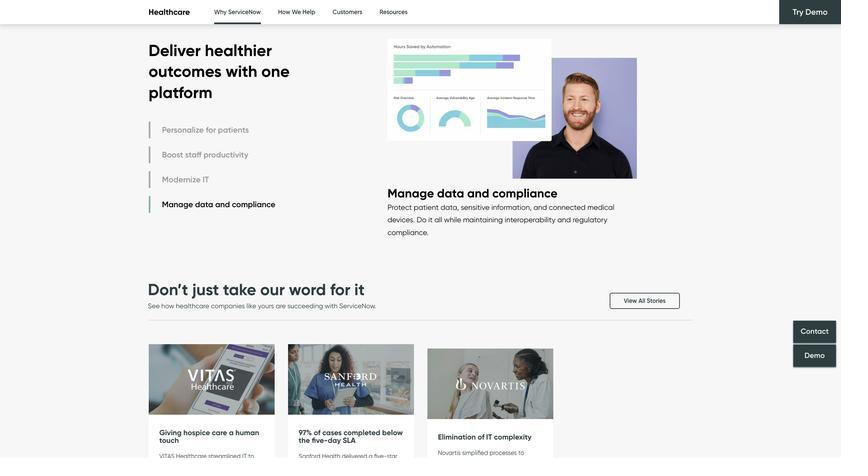 Task type: describe. For each thing, give the bounding box(es) containing it.
information,
[[492, 203, 532, 212]]

sanford health logo image
[[288, 344, 414, 415]]

deliver healthier outcomes with one platform
[[149, 40, 290, 102]]

companies
[[211, 302, 245, 310]]

data for manage data and compliance protect patient data, sensitive information, and connected medical devices. do it all while maintaining interoperability and regulatory compliance.
[[437, 186, 464, 201]]

demo link
[[794, 344, 836, 367]]

for inside don't just take our word for it see how healthcare companies like yours are succeeding with servicenow.
[[330, 279, 350, 300]]

and down the modernize it link
[[215, 200, 230, 209]]

complexity
[[494, 433, 532, 442]]

a inside novartis simplified processes to protect privacy with a unified system.
[[495, 458, 499, 458]]

all
[[435, 215, 442, 224]]

why
[[214, 8, 227, 16]]

interoperability
[[505, 215, 556, 224]]

why servicenow link
[[214, 0, 261, 26]]

manage data and compliance
[[162, 200, 275, 209]]

0 vertical spatial demo
[[806, 7, 828, 17]]

just
[[192, 279, 219, 300]]

protect
[[438, 458, 458, 458]]

and up interoperability
[[534, 203, 547, 212]]

yours
[[258, 302, 274, 310]]

don't
[[148, 279, 188, 300]]

customers
[[333, 8, 362, 16]]

compliance for manage data and compliance protect patient data, sensitive information, and connected medical devices. do it all while maintaining interoperability and regulatory compliance.
[[492, 186, 558, 201]]

manage data and compliance protect patient data, sensitive information, and connected medical devices. do it all while maintaining interoperability and regulatory compliance.
[[388, 186, 615, 237]]

try
[[793, 7, 804, 17]]

day
[[328, 436, 341, 445]]

devices.
[[388, 215, 415, 224]]

compliance for manage data and compliance
[[232, 200, 275, 209]]

try demo link
[[779, 0, 841, 24]]

modernize it
[[162, 175, 209, 185]]

how
[[161, 302, 174, 310]]

vitas healthcare logo image
[[149, 344, 275, 415]]

patient
[[414, 203, 439, 212]]

personalize for patients link
[[149, 122, 277, 138]]

novartis simplified processes to protect privacy with a unified system.
[[438, 449, 540, 458]]

elimination of it complexity
[[438, 433, 532, 442]]

care
[[212, 428, 227, 437]]

succeeding
[[288, 302, 323, 310]]

regulatory
[[573, 215, 607, 224]]

it inside manage data and compliance protect patient data, sensitive information, and connected medical devices. do it all while maintaining interoperability and regulatory compliance.
[[428, 215, 433, 224]]

stories
[[647, 297, 666, 304]]

view all stories
[[624, 297, 666, 304]]

like
[[247, 302, 256, 310]]

touch
[[159, 436, 179, 445]]

protect
[[388, 203, 412, 212]]

contact link
[[794, 321, 836, 343]]

resources link
[[380, 0, 408, 25]]

healthier
[[205, 40, 272, 60]]

data,
[[441, 203, 459, 212]]

unified
[[500, 458, 519, 458]]

healthcare
[[149, 7, 190, 17]]

manage data and compliance link
[[149, 196, 277, 213]]

help
[[303, 8, 315, 16]]

all
[[639, 297, 645, 304]]

of for elimination
[[478, 433, 484, 442]]

boost
[[162, 150, 183, 160]]

we
[[292, 8, 301, 16]]

a digital dashboard measuring increased productivity from healthcare automation next to a smiling business analyst. image
[[388, 32, 637, 185]]

healthcare
[[176, 302, 209, 310]]

boost staff productivity
[[162, 150, 248, 160]]

do
[[417, 215, 427, 224]]

the
[[299, 436, 310, 445]]

human
[[236, 428, 259, 437]]

giving
[[159, 428, 182, 437]]

with inside don't just take our word for it see how healthcare companies like yours are succeeding with servicenow.
[[325, 302, 338, 310]]

don't just take our word for it see how healthcare companies like yours are succeeding with servicenow.
[[148, 279, 376, 310]]

personalize for patients
[[162, 125, 249, 135]]

a inside giving hospice care a human touch
[[229, 428, 234, 437]]

system.
[[520, 458, 540, 458]]

1 vertical spatial it
[[486, 433, 492, 442]]



Task type: locate. For each thing, give the bounding box(es) containing it.
try demo
[[793, 7, 828, 17]]

1 vertical spatial a
[[495, 458, 499, 458]]

data inside manage data and compliance protect patient data, sensitive information, and connected medical devices. do it all while maintaining interoperability and regulatory compliance.
[[437, 186, 464, 201]]

data up data, on the right top of the page
[[437, 186, 464, 201]]

deliver
[[149, 40, 201, 60]]

1 vertical spatial for
[[330, 279, 350, 300]]

of right '97%'
[[314, 428, 321, 437]]

five-
[[312, 436, 328, 445]]

hospice
[[183, 428, 210, 437]]

97%
[[299, 428, 312, 437]]

contact
[[801, 327, 829, 336]]

and up sensitive on the top of the page
[[467, 186, 489, 201]]

connected
[[549, 203, 586, 212]]

maintaining
[[463, 215, 503, 224]]

sla
[[343, 436, 356, 445]]

of up simplified
[[478, 433, 484, 442]]

demo
[[806, 7, 828, 17], [805, 351, 825, 360]]

1 horizontal spatial it
[[428, 215, 433, 224]]

processes
[[490, 449, 517, 457]]

manage inside manage data and compliance protect patient data, sensitive information, and connected medical devices. do it all while maintaining interoperability and regulatory compliance.
[[388, 186, 434, 201]]

with
[[226, 61, 257, 81], [325, 302, 338, 310], [482, 458, 493, 458]]

0 vertical spatial for
[[206, 125, 216, 135]]

word
[[289, 279, 326, 300]]

demo right try
[[806, 7, 828, 17]]

compliance
[[492, 186, 558, 201], [232, 200, 275, 209]]

manage for manage data and compliance
[[162, 200, 193, 209]]

0 vertical spatial it
[[428, 215, 433, 224]]

privacy
[[460, 458, 480, 458]]

novartis logo image
[[427, 349, 553, 419]]

it up servicenow.
[[354, 279, 365, 300]]

of for 97%
[[314, 428, 321, 437]]

1 vertical spatial it
[[354, 279, 365, 300]]

2 horizontal spatial with
[[482, 458, 493, 458]]

1 horizontal spatial with
[[325, 302, 338, 310]]

0 horizontal spatial data
[[195, 200, 213, 209]]

medical
[[588, 203, 615, 212]]

cases
[[322, 428, 342, 437]]

servicenow
[[228, 8, 261, 16]]

novartis
[[438, 449, 461, 457]]

personalize
[[162, 125, 204, 135]]

for up servicenow.
[[330, 279, 350, 300]]

manage for manage data and compliance protect patient data, sensitive information, and connected medical devices. do it all while maintaining interoperability and regulatory compliance.
[[388, 186, 434, 201]]

for left patients
[[206, 125, 216, 135]]

while
[[444, 215, 461, 224]]

how we help
[[278, 8, 315, 16]]

a right care
[[229, 428, 234, 437]]

of inside 97% of cases completed below the five-day sla
[[314, 428, 321, 437]]

it inside don't just take our word for it see how healthcare companies like yours are succeeding with servicenow.
[[354, 279, 365, 300]]

resources
[[380, 8, 408, 16]]

it left all at the right top of the page
[[428, 215, 433, 224]]

1 vertical spatial with
[[325, 302, 338, 310]]

1 horizontal spatial manage
[[388, 186, 434, 201]]

data
[[437, 186, 464, 201], [195, 200, 213, 209]]

take
[[223, 279, 256, 300]]

productivity
[[204, 150, 248, 160]]

our
[[260, 279, 285, 300]]

manage
[[388, 186, 434, 201], [162, 200, 193, 209]]

how we help link
[[278, 0, 315, 25]]

data for manage data and compliance
[[195, 200, 213, 209]]

are
[[276, 302, 286, 310]]

manage up the protect
[[388, 186, 434, 201]]

outcomes
[[149, 61, 222, 81]]

0 horizontal spatial with
[[226, 61, 257, 81]]

it right 'modernize'
[[203, 175, 209, 185]]

how
[[278, 8, 290, 16]]

data down the modernize it link
[[195, 200, 213, 209]]

data inside manage data and compliance link
[[195, 200, 213, 209]]

0 horizontal spatial of
[[314, 428, 321, 437]]

with inside novartis simplified processes to protect privacy with a unified system.
[[482, 458, 493, 458]]

0 horizontal spatial a
[[229, 428, 234, 437]]

with down simplified
[[482, 458, 493, 458]]

1 horizontal spatial compliance
[[492, 186, 558, 201]]

a down processes at the right bottom
[[495, 458, 499, 458]]

patients
[[218, 125, 249, 135]]

with right succeeding
[[325, 302, 338, 310]]

0 horizontal spatial manage
[[162, 200, 193, 209]]

modernize it link
[[149, 171, 277, 188]]

0 vertical spatial it
[[203, 175, 209, 185]]

with inside 'deliver healthier outcomes with one platform'
[[226, 61, 257, 81]]

0 horizontal spatial for
[[206, 125, 216, 135]]

sensitive
[[461, 203, 490, 212]]

1 horizontal spatial data
[[437, 186, 464, 201]]

completed
[[344, 428, 380, 437]]

elimination
[[438, 433, 476, 442]]

why servicenow
[[214, 8, 261, 16]]

compliance.
[[388, 228, 429, 237]]

modernize
[[162, 175, 201, 185]]

97% of cases completed below the five-day sla
[[299, 428, 403, 445]]

0 horizontal spatial it
[[203, 175, 209, 185]]

view
[[624, 297, 637, 304]]

servicenow.
[[339, 302, 376, 310]]

and
[[467, 186, 489, 201], [215, 200, 230, 209], [534, 203, 547, 212], [557, 215, 571, 224]]

1 horizontal spatial for
[[330, 279, 350, 300]]

boost staff productivity link
[[149, 146, 277, 163]]

platform
[[149, 82, 212, 102]]

0 vertical spatial a
[[229, 428, 234, 437]]

0 horizontal spatial it
[[354, 279, 365, 300]]

below
[[382, 428, 403, 437]]

2 vertical spatial with
[[482, 458, 493, 458]]

view all stories link
[[610, 293, 680, 309]]

it up novartis simplified processes to protect privacy with a unified system.
[[486, 433, 492, 442]]

and down "connected"
[[557, 215, 571, 224]]

giving hospice care a human touch
[[159, 428, 259, 445]]

demo down contact link
[[805, 351, 825, 360]]

1 horizontal spatial it
[[486, 433, 492, 442]]

see
[[148, 302, 160, 310]]

to
[[519, 449, 524, 457]]

simplified
[[462, 449, 488, 457]]

manage down 'modernize'
[[162, 200, 193, 209]]

1 horizontal spatial a
[[495, 458, 499, 458]]

for
[[206, 125, 216, 135], [330, 279, 350, 300]]

1 horizontal spatial of
[[478, 433, 484, 442]]

with down healthier
[[226, 61, 257, 81]]

staff
[[185, 150, 202, 160]]

compliance inside manage data and compliance protect patient data, sensitive information, and connected medical devices. do it all while maintaining interoperability and regulatory compliance.
[[492, 186, 558, 201]]

0 horizontal spatial compliance
[[232, 200, 275, 209]]

1 vertical spatial demo
[[805, 351, 825, 360]]

0 vertical spatial with
[[226, 61, 257, 81]]

customers link
[[333, 0, 362, 25]]



Task type: vqa. For each thing, say whether or not it's contained in the screenshot.
the 'compliance' corresponding to Manage data and compliance Protect patient data, sensitive information, and connected medical devices. Do it all while maintaining interoperability and regulatory compliance.
yes



